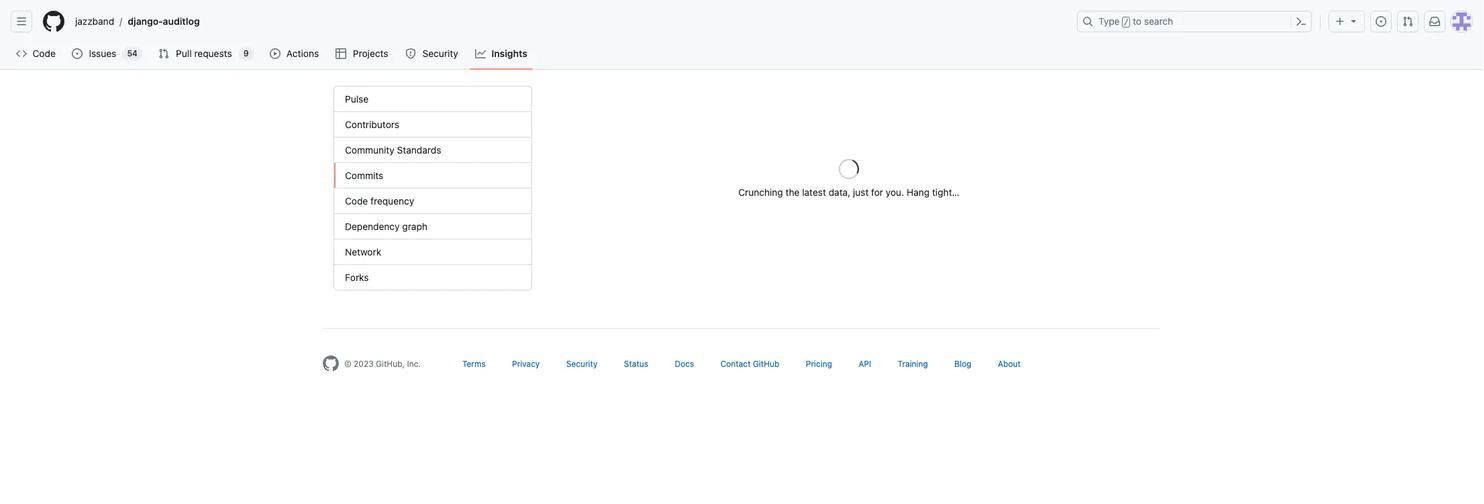 Task type: locate. For each thing, give the bounding box(es) containing it.
1 horizontal spatial code
[[345, 195, 368, 207]]

blog link
[[954, 359, 971, 369]]

dependency
[[345, 221, 400, 232]]

blog
[[954, 359, 971, 369]]

data,
[[829, 187, 850, 198]]

auditlog
[[163, 15, 200, 27]]

api link
[[859, 359, 871, 369]]

0 horizontal spatial security
[[422, 48, 458, 59]]

pricing
[[806, 359, 832, 369]]

training link
[[898, 359, 928, 369]]

triangle down image
[[1348, 15, 1359, 26]]

1 vertical spatial code
[[345, 195, 368, 207]]

list
[[70, 11, 1069, 32]]

community standards
[[345, 144, 441, 156]]

jazzband
[[75, 15, 114, 27]]

security left status 'link'
[[566, 359, 598, 369]]

standards
[[397, 144, 441, 156]]

code link
[[11, 44, 61, 64]]

security right shield "icon" on the left top of the page
[[422, 48, 458, 59]]

security link up pulse link
[[400, 44, 465, 64]]

crunching the latest data, just for you. hang tight…
[[738, 187, 960, 198]]

contact
[[721, 359, 751, 369]]

code frequency link
[[334, 189, 532, 214]]

0 horizontal spatial security link
[[400, 44, 465, 64]]

9
[[243, 48, 249, 58]]

plus image
[[1335, 16, 1346, 27]]

for
[[871, 187, 883, 198]]

django-auditlog link
[[122, 11, 205, 32]]

0 vertical spatial code
[[33, 48, 56, 59]]

jazzband link
[[70, 11, 120, 32]]

graph
[[402, 221, 427, 232]]

/ left to
[[1124, 17, 1129, 27]]

/ inside jazzband / django-auditlog
[[120, 16, 122, 27]]

/
[[120, 16, 122, 27], [1124, 17, 1129, 27]]

pull requests
[[176, 48, 232, 59]]

1 horizontal spatial security link
[[566, 359, 598, 369]]

privacy link
[[512, 359, 540, 369]]

0 vertical spatial security link
[[400, 44, 465, 64]]

1 horizontal spatial /
[[1124, 17, 1129, 27]]

0 horizontal spatial /
[[120, 16, 122, 27]]

1 vertical spatial security
[[566, 359, 598, 369]]

code down commits
[[345, 195, 368, 207]]

network link
[[334, 240, 532, 265]]

homepage image
[[43, 11, 64, 32]]

command palette image
[[1296, 16, 1307, 27]]

dependency graph link
[[334, 214, 532, 240]]

0 horizontal spatial code
[[33, 48, 56, 59]]

code right code 'icon'
[[33, 48, 56, 59]]

/ inside the type / to search
[[1124, 17, 1129, 27]]

security
[[422, 48, 458, 59], [566, 359, 598, 369]]

latest
[[802, 187, 826, 198]]

code inside insights element
[[345, 195, 368, 207]]

commits
[[345, 170, 383, 181]]

code for code frequency
[[345, 195, 368, 207]]

requests
[[194, 48, 232, 59]]

search
[[1144, 15, 1173, 27]]

code for code
[[33, 48, 56, 59]]

status
[[624, 359, 648, 369]]

code
[[33, 48, 56, 59], [345, 195, 368, 207]]

insights
[[491, 48, 527, 59]]

actions
[[286, 48, 319, 59]]

homepage image
[[323, 356, 339, 372]]

network
[[345, 246, 381, 258]]

0 vertical spatial security
[[422, 48, 458, 59]]

jazzband / django-auditlog
[[75, 15, 200, 27]]

1 vertical spatial security link
[[566, 359, 598, 369]]

notifications image
[[1429, 16, 1440, 27]]

github
[[753, 359, 779, 369]]

issues
[[89, 48, 116, 59]]

git pull request image
[[1403, 16, 1413, 27]]

forks
[[345, 272, 369, 283]]

security link
[[400, 44, 465, 64], [566, 359, 598, 369]]

/ for type
[[1124, 17, 1129, 27]]

list containing jazzband
[[70, 11, 1069, 32]]

just
[[853, 187, 869, 198]]

code image
[[16, 48, 27, 59]]

contributors link
[[334, 112, 532, 138]]

crunching
[[738, 187, 783, 198]]

/ left django-
[[120, 16, 122, 27]]

docs link
[[675, 359, 694, 369]]

forks link
[[334, 265, 532, 290]]

security link left status 'link'
[[566, 359, 598, 369]]

1 horizontal spatial security
[[566, 359, 598, 369]]



Task type: describe. For each thing, give the bounding box(es) containing it.
table image
[[336, 48, 347, 59]]

about link
[[998, 359, 1021, 369]]

shield image
[[405, 48, 416, 59]]

hang
[[907, 187, 930, 198]]

insights link
[[470, 44, 533, 64]]

community
[[345, 144, 394, 156]]

play image
[[270, 48, 280, 59]]

status link
[[624, 359, 648, 369]]

/ for jazzband
[[120, 16, 122, 27]]

pricing link
[[806, 359, 832, 369]]

insights element
[[334, 86, 532, 291]]

django-
[[128, 15, 163, 27]]

contact github
[[721, 359, 779, 369]]

actions link
[[264, 44, 325, 64]]

type / to search
[[1099, 15, 1173, 27]]

terms
[[462, 359, 486, 369]]

code frequency
[[345, 195, 414, 207]]

©
[[344, 359, 351, 369]]

community standards link
[[334, 138, 532, 163]]

pulse
[[345, 93, 369, 105]]

pulse link
[[334, 87, 532, 112]]

docs
[[675, 359, 694, 369]]

commits link
[[334, 163, 532, 189]]

frequency
[[370, 195, 414, 207]]

the
[[786, 187, 800, 198]]

privacy
[[512, 359, 540, 369]]

graph image
[[475, 48, 486, 59]]

inc.
[[407, 359, 421, 369]]

54
[[127, 48, 138, 58]]

issue opened image
[[1376, 16, 1386, 27]]

you.
[[886, 187, 904, 198]]

contact github link
[[721, 359, 779, 369]]

pull
[[176, 48, 192, 59]]

training
[[898, 359, 928, 369]]

to
[[1133, 15, 1142, 27]]

projects
[[353, 48, 388, 59]]

projects link
[[330, 44, 395, 64]]

tight…
[[932, 187, 960, 198]]

api
[[859, 359, 871, 369]]

terms link
[[462, 359, 486, 369]]

contributors
[[345, 119, 399, 130]]

2023
[[354, 359, 374, 369]]

about
[[998, 359, 1021, 369]]

github,
[[376, 359, 405, 369]]

dependency graph
[[345, 221, 427, 232]]

git pull request image
[[158, 48, 169, 59]]

type
[[1099, 15, 1120, 27]]

© 2023 github, inc.
[[344, 359, 421, 369]]

issue opened image
[[72, 48, 83, 59]]



Task type: vqa. For each thing, say whether or not it's contained in the screenshot.
kebab horizontal icon
no



